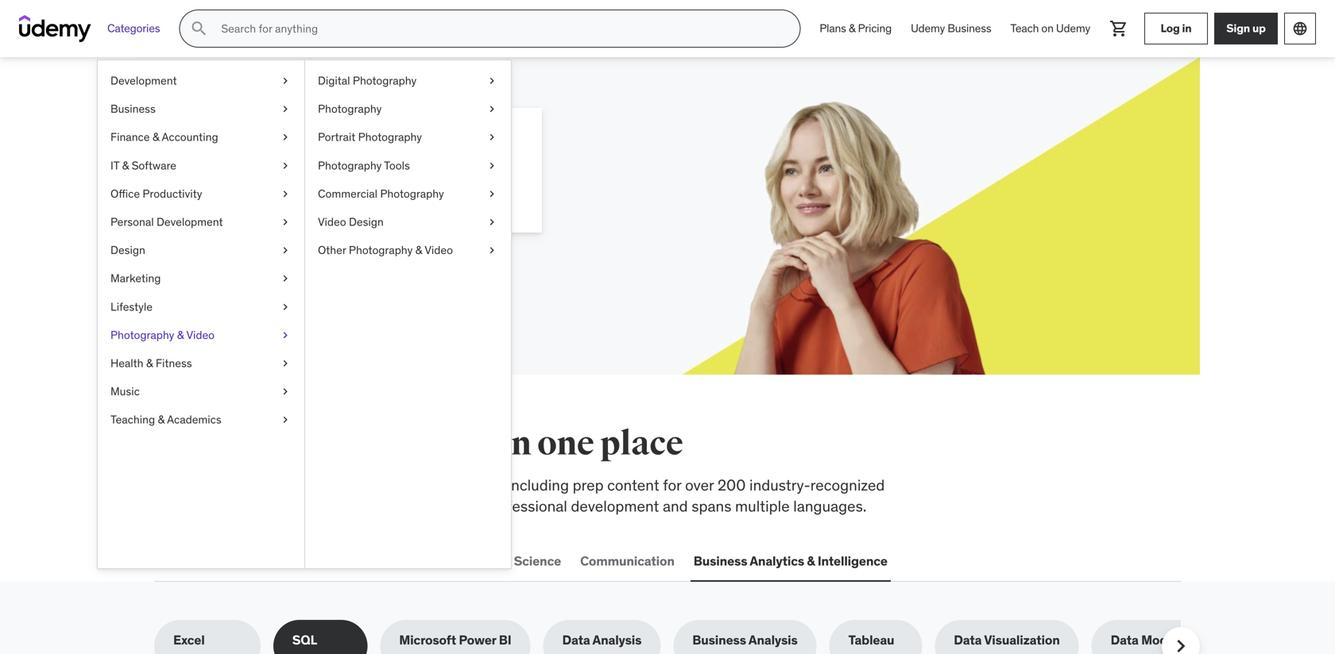Task type: vqa. For each thing, say whether or not it's contained in the screenshot.
ANY to the top
no



Task type: describe. For each thing, give the bounding box(es) containing it.
xsmall image for portrait photography
[[486, 130, 498, 145]]

sql
[[292, 633, 317, 649]]

digital photography link
[[305, 67, 511, 95]]

modeling
[[1141, 633, 1197, 649]]

starting
[[419, 166, 465, 182]]

pricing
[[858, 21, 892, 36]]

teach on udemy
[[1010, 21, 1090, 36]]

business for business analysis
[[692, 633, 746, 649]]

catalog
[[275, 497, 325, 516]]

lifestyle
[[110, 300, 153, 314]]

rounded
[[425, 497, 481, 516]]

marketing link
[[98, 265, 304, 293]]

through
[[253, 183, 298, 200]]

at
[[468, 166, 480, 182]]

commercial
[[318, 187, 377, 201]]

& for fitness
[[146, 356, 153, 371]]

xsmall image for lifestyle
[[279, 299, 292, 315]]

professional
[[485, 497, 567, 516]]

all the skills you need in one place
[[154, 424, 683, 465]]

& inside other photography & video link
[[415, 243, 422, 258]]

it certifications button
[[282, 543, 383, 581]]

covering critical workplace skills to technical topics, including prep content for over 200 industry-recognized certifications, our catalog supports well-rounded professional development and spans multiple languages.
[[154, 476, 885, 516]]

0 vertical spatial video
[[318, 215, 346, 229]]

skills
[[211, 126, 283, 159]]

it & software
[[110, 158, 176, 173]]

1 horizontal spatial your
[[329, 126, 387, 159]]

shopping cart with 0 items image
[[1109, 19, 1129, 38]]

for inside skills for your future expand your potential with a course. starting at just $12.99 through dec 15.
[[287, 126, 325, 159]]

business for business
[[110, 102, 156, 116]]

xsmall image for personal development
[[279, 215, 292, 230]]

photography inside the digital photography link
[[353, 74, 417, 88]]

fitness
[[156, 356, 192, 371]]

xsmall image for office productivity
[[279, 186, 292, 202]]

submit search image
[[189, 19, 208, 38]]

tableau
[[849, 633, 894, 649]]

industry-
[[749, 476, 810, 495]]

xsmall image for business
[[279, 101, 292, 117]]

xsmall image for commercial photography
[[486, 186, 498, 202]]

web development button
[[154, 543, 269, 581]]

recognized
[[810, 476, 885, 495]]

content
[[607, 476, 659, 495]]

plans & pricing
[[820, 21, 892, 36]]

photography inside photography link
[[318, 102, 382, 116]]

categories button
[[98, 10, 170, 48]]

accounting
[[162, 130, 218, 144]]

sign
[[1226, 21, 1250, 35]]

data modeling
[[1111, 633, 1197, 649]]

leadership
[[399, 554, 464, 570]]

xsmall image for photography tools
[[486, 158, 498, 174]]

& for software
[[122, 158, 129, 173]]

office productivity
[[110, 187, 202, 201]]

business link
[[98, 95, 304, 123]]

analysis for business analysis
[[749, 633, 798, 649]]

plans & pricing link
[[810, 10, 901, 48]]

data analysis
[[562, 633, 642, 649]]

on
[[1041, 21, 1054, 36]]

teach
[[1010, 21, 1039, 36]]

office
[[110, 187, 140, 201]]

udemy inside the udemy business link
[[911, 21, 945, 36]]

power
[[459, 633, 496, 649]]

skills inside covering critical workplace skills to technical topics, including prep content for over 200 industry-recognized certifications, our catalog supports well-rounded professional development and spans multiple languages.
[[340, 476, 374, 495]]

xsmall image for teaching & academics
[[279, 413, 292, 428]]

15.
[[326, 183, 342, 200]]

academics
[[167, 413, 221, 427]]

it for it certifications
[[285, 554, 296, 570]]

finance & accounting link
[[98, 123, 304, 152]]

design link
[[98, 236, 304, 265]]

digital
[[318, 74, 350, 88]]

data for data modeling
[[1111, 633, 1139, 649]]

other
[[318, 243, 346, 258]]

xsmall image for music
[[279, 384, 292, 400]]

and
[[663, 497, 688, 516]]

all
[[154, 424, 201, 465]]

future
[[391, 126, 469, 159]]

photography link
[[305, 95, 511, 123]]

photography inside other photography & video link
[[349, 243, 413, 258]]

with
[[338, 166, 362, 182]]

photography tools link
[[305, 152, 511, 180]]

marketing
[[110, 272, 161, 286]]

covering
[[154, 476, 215, 495]]

photography & video link
[[98, 321, 304, 350]]

one
[[537, 424, 594, 465]]

video design
[[318, 215, 384, 229]]

other photography & video link
[[305, 236, 511, 265]]

teach on udemy link
[[1001, 10, 1100, 48]]

lifestyle link
[[98, 293, 304, 321]]

tools
[[384, 158, 410, 173]]

productivity
[[143, 187, 202, 201]]

languages.
[[793, 497, 867, 516]]

photography inside the commercial photography link
[[380, 187, 444, 201]]

1 vertical spatial design
[[110, 243, 145, 258]]

it certifications
[[285, 554, 379, 570]]

communication
[[580, 554, 675, 570]]

course.
[[375, 166, 416, 182]]

0 vertical spatial in
[[1182, 21, 1192, 35]]

xsmall image for photography
[[486, 101, 498, 117]]

0 horizontal spatial video
[[186, 328, 215, 342]]

commercial photography
[[318, 187, 444, 201]]

teaching & academics link
[[98, 406, 304, 434]]

plans
[[820, 21, 846, 36]]

next image
[[1168, 634, 1194, 655]]

health & fitness
[[110, 356, 192, 371]]

development link
[[98, 67, 304, 95]]

0 vertical spatial design
[[349, 215, 384, 229]]

microsoft
[[399, 633, 456, 649]]

software
[[132, 158, 176, 173]]

sign up link
[[1214, 13, 1278, 45]]

critical
[[218, 476, 263, 495]]

it for it & software
[[110, 158, 119, 173]]

xsmall image for marketing
[[279, 271, 292, 287]]



Task type: locate. For each thing, give the bounding box(es) containing it.
1 horizontal spatial for
[[663, 476, 681, 495]]

your up with
[[329, 126, 387, 159]]

0 horizontal spatial for
[[287, 126, 325, 159]]

& right teaching
[[158, 413, 165, 427]]

a
[[365, 166, 372, 182]]

& right analytics
[[807, 554, 815, 570]]

xsmall image inside personal development link
[[279, 215, 292, 230]]

development for web
[[187, 554, 266, 570]]

1 horizontal spatial it
[[285, 554, 296, 570]]

communication button
[[577, 543, 678, 581]]

data
[[483, 554, 511, 570], [562, 633, 590, 649], [954, 633, 982, 649], [1111, 633, 1139, 649]]

xsmall image for development
[[279, 73, 292, 89]]

bi
[[499, 633, 511, 649]]

for
[[287, 126, 325, 159], [663, 476, 681, 495]]

place
[[600, 424, 683, 465]]

skills up workplace
[[263, 424, 349, 465]]

1 udemy from the left
[[911, 21, 945, 36]]

xsmall image for video design
[[486, 215, 498, 230]]

xsmall image for other photography & video
[[486, 243, 498, 258]]

log in link
[[1144, 13, 1208, 45]]

topic filters element
[[154, 621, 1216, 655]]

it inside the it certifications button
[[285, 554, 296, 570]]

data for data visualization
[[954, 633, 982, 649]]

xsmall image inside it & software 'link'
[[279, 158, 292, 174]]

workplace
[[267, 476, 336, 495]]

1 vertical spatial it
[[285, 554, 296, 570]]

xsmall image for design
[[279, 243, 292, 258]]

design down the commercial photography
[[349, 215, 384, 229]]

analysis
[[593, 633, 642, 649], [749, 633, 798, 649]]

1 horizontal spatial video
[[318, 215, 346, 229]]

data visualization
[[954, 633, 1060, 649]]

personal development link
[[98, 208, 304, 236]]

0 vertical spatial skills
[[263, 424, 349, 465]]

topics,
[[459, 476, 504, 495]]

health
[[110, 356, 143, 371]]

xsmall image inside office productivity link
[[279, 186, 292, 202]]

photography up health & fitness
[[110, 328, 174, 342]]

& down video design link
[[415, 243, 422, 258]]

other photography & video
[[318, 243, 453, 258]]

supports
[[328, 497, 388, 516]]

portrait photography
[[318, 130, 422, 144]]

data left visualization
[[954, 633, 982, 649]]

data science
[[483, 554, 561, 570]]

spans
[[692, 497, 732, 516]]

photography inside "photography & video" link
[[110, 328, 174, 342]]

business
[[948, 21, 991, 36], [110, 102, 156, 116], [694, 554, 747, 570], [692, 633, 746, 649]]

finance & accounting
[[110, 130, 218, 144]]

microsoft power bi
[[399, 633, 511, 649]]

visualization
[[984, 633, 1060, 649]]

development down office productivity link
[[157, 215, 223, 229]]

data for data analysis
[[562, 633, 590, 649]]

1 analysis from the left
[[593, 633, 642, 649]]

0 horizontal spatial design
[[110, 243, 145, 258]]

0 vertical spatial your
[[329, 126, 387, 159]]

categories
[[107, 21, 160, 36]]

development
[[110, 74, 177, 88], [157, 215, 223, 229], [187, 554, 266, 570]]

skills up supports
[[340, 476, 374, 495]]

udemy
[[911, 21, 945, 36], [1056, 21, 1090, 36]]

video
[[318, 215, 346, 229], [425, 243, 453, 258], [186, 328, 215, 342]]

data right "bi"
[[562, 633, 590, 649]]

data science button
[[480, 543, 564, 581]]

& right plans in the right top of the page
[[849, 21, 855, 36]]

including
[[507, 476, 569, 495]]

1 horizontal spatial design
[[349, 215, 384, 229]]

portrait photography link
[[305, 123, 511, 152]]

development right web on the bottom left of the page
[[187, 554, 266, 570]]

prep
[[573, 476, 604, 495]]

skills for your future expand your potential with a course. starting at just $12.99 through dec 15.
[[211, 126, 503, 200]]

for inside covering critical workplace skills to technical topics, including prep content for over 200 industry-recognized certifications, our catalog supports well-rounded professional development and spans multiple languages.
[[663, 476, 681, 495]]

potential
[[285, 166, 335, 182]]

skills
[[263, 424, 349, 465], [340, 476, 374, 495]]

1 vertical spatial for
[[663, 476, 681, 495]]

0 vertical spatial it
[[110, 158, 119, 173]]

xsmall image for finance & accounting
[[279, 130, 292, 145]]

udemy inside teach on udemy link
[[1056, 21, 1090, 36]]

1 vertical spatial development
[[157, 215, 223, 229]]

photography up portrait
[[318, 102, 382, 116]]

data left modeling
[[1111, 633, 1139, 649]]

& inside it & software 'link'
[[122, 158, 129, 173]]

& for academics
[[158, 413, 165, 427]]

video down video design link
[[425, 243, 453, 258]]

certifications,
[[154, 497, 246, 516]]

& for pricing
[[849, 21, 855, 36]]

xsmall image inside 'finance & accounting' link
[[279, 130, 292, 145]]

& inside plans & pricing link
[[849, 21, 855, 36]]

log
[[1161, 21, 1180, 35]]

digital photography
[[318, 74, 417, 88]]

xsmall image inside business link
[[279, 101, 292, 117]]

data for data science
[[483, 554, 511, 570]]

over
[[685, 476, 714, 495]]

2 analysis from the left
[[749, 633, 798, 649]]

video design link
[[305, 208, 511, 236]]

video up "other"
[[318, 215, 346, 229]]

xsmall image
[[279, 73, 292, 89], [486, 73, 498, 89], [486, 101, 498, 117], [279, 158, 292, 174], [486, 158, 498, 174], [486, 186, 498, 202], [279, 215, 292, 230], [279, 243, 292, 258], [279, 271, 292, 287], [279, 299, 292, 315], [279, 356, 292, 372], [279, 384, 292, 400]]

analytics
[[750, 554, 804, 570]]

design down personal
[[110, 243, 145, 258]]

& inside "photography & video" link
[[177, 328, 184, 342]]

xsmall image inside photography tools link
[[486, 158, 498, 174]]

business inside button
[[694, 554, 747, 570]]

1 horizontal spatial udemy
[[1056, 21, 1090, 36]]

commercial photography link
[[305, 180, 511, 208]]

web
[[157, 554, 184, 570]]

business for business analytics & intelligence
[[694, 554, 747, 570]]

well-
[[392, 497, 425, 516]]

data inside button
[[483, 554, 511, 570]]

business analytics & intelligence button
[[690, 543, 891, 581]]

technical
[[394, 476, 456, 495]]

for up potential
[[287, 126, 325, 159]]

xsmall image inside development link
[[279, 73, 292, 89]]

&
[[849, 21, 855, 36], [152, 130, 159, 144], [122, 158, 129, 173], [415, 243, 422, 258], [177, 328, 184, 342], [146, 356, 153, 371], [158, 413, 165, 427], [807, 554, 815, 570]]

xsmall image
[[279, 101, 292, 117], [279, 130, 292, 145], [486, 130, 498, 145], [279, 186, 292, 202], [486, 215, 498, 230], [486, 243, 498, 258], [279, 328, 292, 343], [279, 413, 292, 428]]

0 horizontal spatial it
[[110, 158, 119, 173]]

2 horizontal spatial video
[[425, 243, 453, 258]]

design
[[349, 215, 384, 229], [110, 243, 145, 258]]

analysis for data analysis
[[593, 633, 642, 649]]

& inside 'finance & accounting' link
[[152, 130, 159, 144]]

0 vertical spatial development
[[110, 74, 177, 88]]

& for video
[[177, 328, 184, 342]]

& inside business analytics & intelligence button
[[807, 554, 815, 570]]

0 horizontal spatial in
[[500, 424, 531, 465]]

2 vertical spatial development
[[187, 554, 266, 570]]

your up through
[[257, 166, 282, 182]]

photography up the tools at top left
[[358, 130, 422, 144]]

certifications
[[299, 554, 379, 570]]

& up 'fitness'
[[177, 328, 184, 342]]

dec
[[301, 183, 323, 200]]

xsmall image inside design link
[[279, 243, 292, 258]]

finance
[[110, 130, 150, 144]]

multiple
[[735, 497, 790, 516]]

xsmall image for photography & video
[[279, 328, 292, 343]]

udemy business link
[[901, 10, 1001, 48]]

it inside it & software 'link'
[[110, 158, 119, 173]]

& right finance
[[152, 130, 159, 144]]

& up office
[[122, 158, 129, 173]]

xsmall image inside the commercial photography link
[[486, 186, 498, 202]]

& for accounting
[[152, 130, 159, 144]]

$12.99
[[211, 183, 250, 200]]

need
[[418, 424, 494, 465]]

business analytics & intelligence
[[694, 554, 888, 570]]

udemy right on
[[1056, 21, 1090, 36]]

personal
[[110, 215, 154, 229]]

development for personal
[[157, 215, 223, 229]]

video down lifestyle 'link'
[[186, 328, 215, 342]]

business inside topic filters element
[[692, 633, 746, 649]]

it up office
[[110, 158, 119, 173]]

2 vertical spatial video
[[186, 328, 215, 342]]

Search for anything text field
[[218, 15, 781, 42]]

xsmall image inside other photography & video link
[[486, 243, 498, 258]]

photography inside photography tools link
[[318, 158, 382, 173]]

it
[[110, 158, 119, 173], [285, 554, 296, 570]]

udemy image
[[19, 15, 91, 42]]

xsmall image for health & fitness
[[279, 356, 292, 372]]

udemy business
[[911, 21, 991, 36]]

1 horizontal spatial in
[[1182, 21, 1192, 35]]

& inside teaching & academics link
[[158, 413, 165, 427]]

xsmall image inside marketing link
[[279, 271, 292, 287]]

photography down video design link
[[349, 243, 413, 258]]

expand
[[211, 166, 254, 182]]

1 vertical spatial skills
[[340, 476, 374, 495]]

xsmall image inside 'portrait photography' link
[[486, 130, 498, 145]]

development inside web development "button"
[[187, 554, 266, 570]]

in right log
[[1182, 21, 1192, 35]]

intelligence
[[818, 554, 888, 570]]

development inside personal development link
[[157, 215, 223, 229]]

photography down course.
[[380, 187, 444, 201]]

xsmall image inside the digital photography link
[[486, 73, 498, 89]]

xsmall image inside lifestyle 'link'
[[279, 299, 292, 315]]

xsmall image inside the music link
[[279, 384, 292, 400]]

xsmall image for digital photography
[[486, 73, 498, 89]]

choose a language image
[[1292, 21, 1308, 37]]

1 vertical spatial in
[[500, 424, 531, 465]]

xsmall image for it & software
[[279, 158, 292, 174]]

& inside health & fitness link
[[146, 356, 153, 371]]

1 vertical spatial your
[[257, 166, 282, 182]]

photography & video
[[110, 328, 215, 342]]

2 udemy from the left
[[1056, 21, 1090, 36]]

xsmall image inside video design link
[[486, 215, 498, 230]]

it left "certifications"
[[285, 554, 296, 570]]

xsmall image inside photography link
[[486, 101, 498, 117]]

photography up photography link
[[353, 74, 417, 88]]

in
[[1182, 21, 1192, 35], [500, 424, 531, 465]]

xsmall image inside teaching & academics link
[[279, 413, 292, 428]]

to
[[377, 476, 391, 495]]

the
[[207, 424, 257, 465]]

0 horizontal spatial udemy
[[911, 21, 945, 36]]

photography up commercial
[[318, 158, 382, 173]]

excel
[[173, 633, 205, 649]]

0 horizontal spatial your
[[257, 166, 282, 182]]

just
[[483, 166, 503, 182]]

xsmall image inside health & fitness link
[[279, 356, 292, 372]]

science
[[514, 554, 561, 570]]

0 horizontal spatial analysis
[[593, 633, 642, 649]]

photography inside 'portrait photography' link
[[358, 130, 422, 144]]

your
[[329, 126, 387, 159], [257, 166, 282, 182]]

1 vertical spatial video
[[425, 243, 453, 258]]

in up including
[[500, 424, 531, 465]]

for up and
[[663, 476, 681, 495]]

& right health
[[146, 356, 153, 371]]

data left science
[[483, 554, 511, 570]]

photography tools
[[318, 158, 410, 173]]

development inside development link
[[110, 74, 177, 88]]

xsmall image inside "photography & video" link
[[279, 328, 292, 343]]

1 horizontal spatial analysis
[[749, 633, 798, 649]]

0 vertical spatial for
[[287, 126, 325, 159]]

udemy right pricing
[[911, 21, 945, 36]]

development down categories dropdown button in the left of the page
[[110, 74, 177, 88]]

log in
[[1161, 21, 1192, 35]]

teaching
[[110, 413, 155, 427]]



